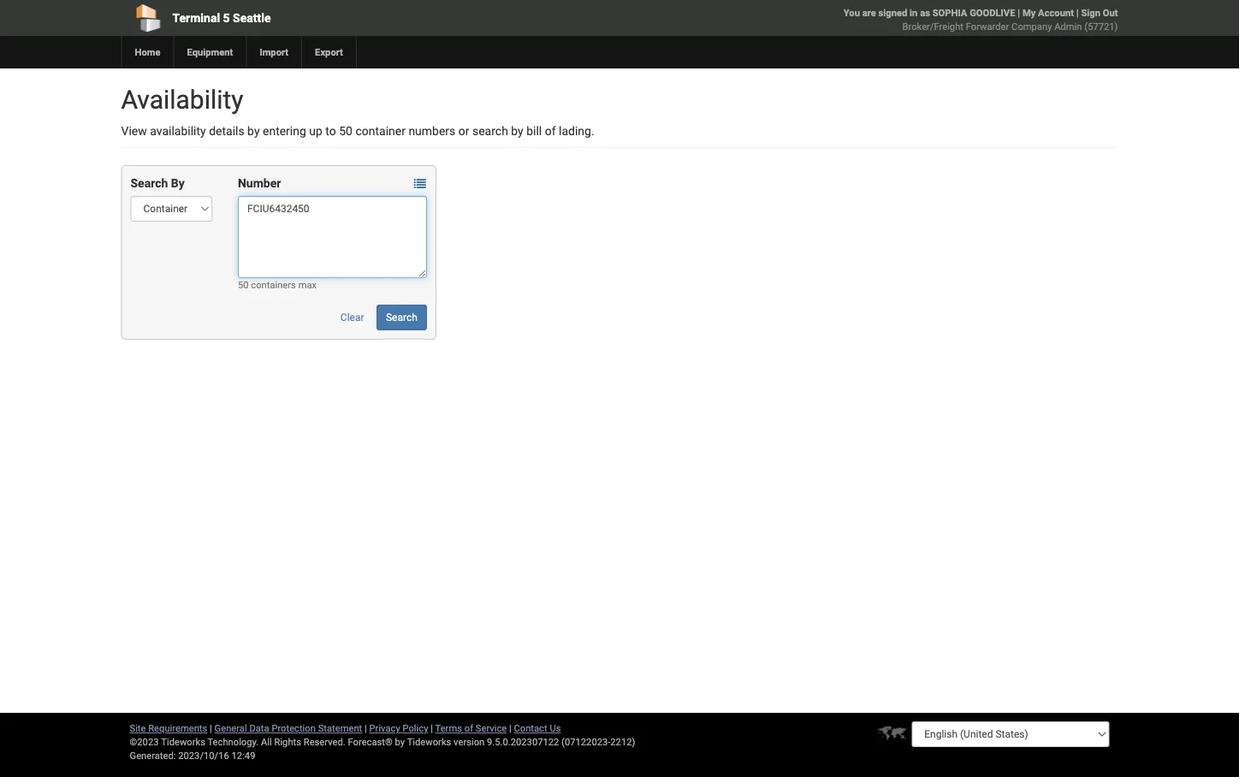 Task type: describe. For each thing, give the bounding box(es) containing it.
all
[[261, 736, 272, 748]]

search by
[[131, 176, 185, 190]]

clear button
[[331, 305, 374, 330]]

2023/10/16
[[178, 750, 229, 761]]

home
[[135, 47, 160, 58]]

my account link
[[1023, 7, 1074, 18]]

0 horizontal spatial by
[[247, 124, 260, 138]]

Number text field
[[238, 196, 427, 278]]

as
[[920, 7, 930, 18]]

0 horizontal spatial 50
[[238, 279, 249, 291]]

us
[[550, 723, 561, 734]]

view availability details by entering up to 50 container numbers or search by bill of lading.
[[121, 124, 594, 138]]

| up 9.5.0.202307122
[[509, 723, 512, 734]]

| up tideworks
[[431, 723, 433, 734]]

company
[[1012, 21, 1052, 32]]

| left sign
[[1076, 7, 1079, 18]]

privacy
[[369, 723, 400, 734]]

by inside site requirements | general data protection statement | privacy policy | terms of service | contact us ©2023 tideworks technology. all rights reserved. forecast® by tideworks version 9.5.0.202307122 (07122023-2212) generated: 2023/10/16 12:49
[[395, 736, 405, 748]]

my
[[1023, 7, 1036, 18]]

terminal
[[172, 11, 220, 25]]

terms of service link
[[435, 723, 507, 734]]

terminal 5 seattle
[[172, 11, 271, 25]]

home link
[[121, 36, 173, 68]]

sign
[[1081, 7, 1101, 18]]

0 vertical spatial of
[[545, 124, 556, 138]]

search for search by
[[131, 176, 168, 190]]

forwarder
[[966, 21, 1009, 32]]

9.5.0.202307122
[[487, 736, 559, 748]]

site
[[130, 723, 146, 734]]

lading.
[[559, 124, 594, 138]]

technology.
[[208, 736, 259, 748]]

50 containers max
[[238, 279, 317, 291]]

broker/freight
[[902, 21, 964, 32]]

data
[[249, 723, 269, 734]]

search for search
[[386, 312, 417, 324]]

| up forecast®
[[365, 723, 367, 734]]

to
[[325, 124, 336, 138]]

export
[[315, 47, 343, 58]]

forecast®
[[348, 736, 393, 748]]

availability
[[150, 124, 206, 138]]

sophia
[[933, 7, 967, 18]]

search button
[[377, 305, 427, 330]]

equipment
[[187, 47, 233, 58]]

service
[[476, 723, 507, 734]]

general data protection statement link
[[214, 723, 362, 734]]

statement
[[318, 723, 362, 734]]

rights
[[274, 736, 301, 748]]

goodlive
[[970, 7, 1015, 18]]

max
[[298, 279, 317, 291]]



Task type: locate. For each thing, give the bounding box(es) containing it.
terminal 5 seattle link
[[121, 0, 522, 36]]

bill
[[527, 124, 542, 138]]

search
[[472, 124, 508, 138]]

entering
[[263, 124, 306, 138]]

admin
[[1055, 21, 1082, 32]]

of
[[545, 124, 556, 138], [465, 723, 473, 734]]

up
[[309, 124, 323, 138]]

out
[[1103, 7, 1118, 18]]

(57721)
[[1085, 21, 1118, 32]]

in
[[910, 7, 918, 18]]

privacy policy link
[[369, 723, 428, 734]]

by down privacy policy link
[[395, 736, 405, 748]]

general
[[214, 723, 247, 734]]

sign out link
[[1081, 7, 1118, 18]]

export link
[[301, 36, 356, 68]]

2 horizontal spatial by
[[511, 124, 524, 138]]

by
[[171, 176, 185, 190]]

of right bill on the top left of the page
[[545, 124, 556, 138]]

reserved.
[[304, 736, 346, 748]]

search left by
[[131, 176, 168, 190]]

contact us link
[[514, 723, 561, 734]]

containers
[[251, 279, 296, 291]]

requirements
[[148, 723, 207, 734]]

equipment link
[[173, 36, 246, 68]]

12:49
[[232, 750, 255, 761]]

search inside button
[[386, 312, 417, 324]]

of inside site requirements | general data protection statement | privacy policy | terms of service | contact us ©2023 tideworks technology. all rights reserved. forecast® by tideworks version 9.5.0.202307122 (07122023-2212) generated: 2023/10/16 12:49
[[465, 723, 473, 734]]

are
[[862, 7, 876, 18]]

1 vertical spatial search
[[386, 312, 417, 324]]

by right details
[[247, 124, 260, 138]]

view
[[121, 124, 147, 138]]

50
[[339, 124, 353, 138], [238, 279, 249, 291]]

show list image
[[414, 178, 426, 190]]

(07122023-
[[562, 736, 610, 748]]

you are signed in as sophia goodlive | my account | sign out broker/freight forwarder company admin (57721)
[[844, 7, 1118, 32]]

signed
[[879, 7, 907, 18]]

site requirements | general data protection statement | privacy policy | terms of service | contact us ©2023 tideworks technology. all rights reserved. forecast® by tideworks version 9.5.0.202307122 (07122023-2212) generated: 2023/10/16 12:49
[[130, 723, 635, 761]]

| left "general"
[[210, 723, 212, 734]]

5
[[223, 11, 230, 25]]

import link
[[246, 36, 301, 68]]

availability
[[121, 84, 243, 115]]

by left bill on the top left of the page
[[511, 124, 524, 138]]

you
[[844, 7, 860, 18]]

search right clear button on the top
[[386, 312, 417, 324]]

policy
[[403, 723, 428, 734]]

search
[[131, 176, 168, 190], [386, 312, 417, 324]]

©2023 tideworks
[[130, 736, 205, 748]]

|
[[1018, 7, 1020, 18], [1076, 7, 1079, 18], [210, 723, 212, 734], [365, 723, 367, 734], [431, 723, 433, 734], [509, 723, 512, 734]]

2212)
[[610, 736, 635, 748]]

50 left the containers at the top left
[[238, 279, 249, 291]]

0 horizontal spatial search
[[131, 176, 168, 190]]

0 vertical spatial 50
[[339, 124, 353, 138]]

1 vertical spatial 50
[[238, 279, 249, 291]]

site requirements link
[[130, 723, 207, 734]]

| left 'my'
[[1018, 7, 1020, 18]]

1 horizontal spatial search
[[386, 312, 417, 324]]

by
[[247, 124, 260, 138], [511, 124, 524, 138], [395, 736, 405, 748]]

generated:
[[130, 750, 176, 761]]

of up version on the bottom
[[465, 723, 473, 734]]

seattle
[[233, 11, 271, 25]]

version
[[454, 736, 485, 748]]

numbers
[[409, 124, 456, 138]]

container
[[356, 124, 406, 138]]

details
[[209, 124, 244, 138]]

contact
[[514, 723, 547, 734]]

terms
[[435, 723, 462, 734]]

number
[[238, 176, 281, 190]]

clear
[[340, 312, 364, 324]]

1 vertical spatial of
[[465, 723, 473, 734]]

protection
[[272, 723, 316, 734]]

0 vertical spatial search
[[131, 176, 168, 190]]

or
[[459, 124, 469, 138]]

50 right the to
[[339, 124, 353, 138]]

import
[[260, 47, 289, 58]]

1 horizontal spatial by
[[395, 736, 405, 748]]

tideworks
[[407, 736, 451, 748]]

0 horizontal spatial of
[[465, 723, 473, 734]]

1 horizontal spatial 50
[[339, 124, 353, 138]]

1 horizontal spatial of
[[545, 124, 556, 138]]

account
[[1038, 7, 1074, 18]]



Task type: vqa. For each thing, say whether or not it's contained in the screenshot.
THE TERMINAL 5 SEATTLE 'link'
yes



